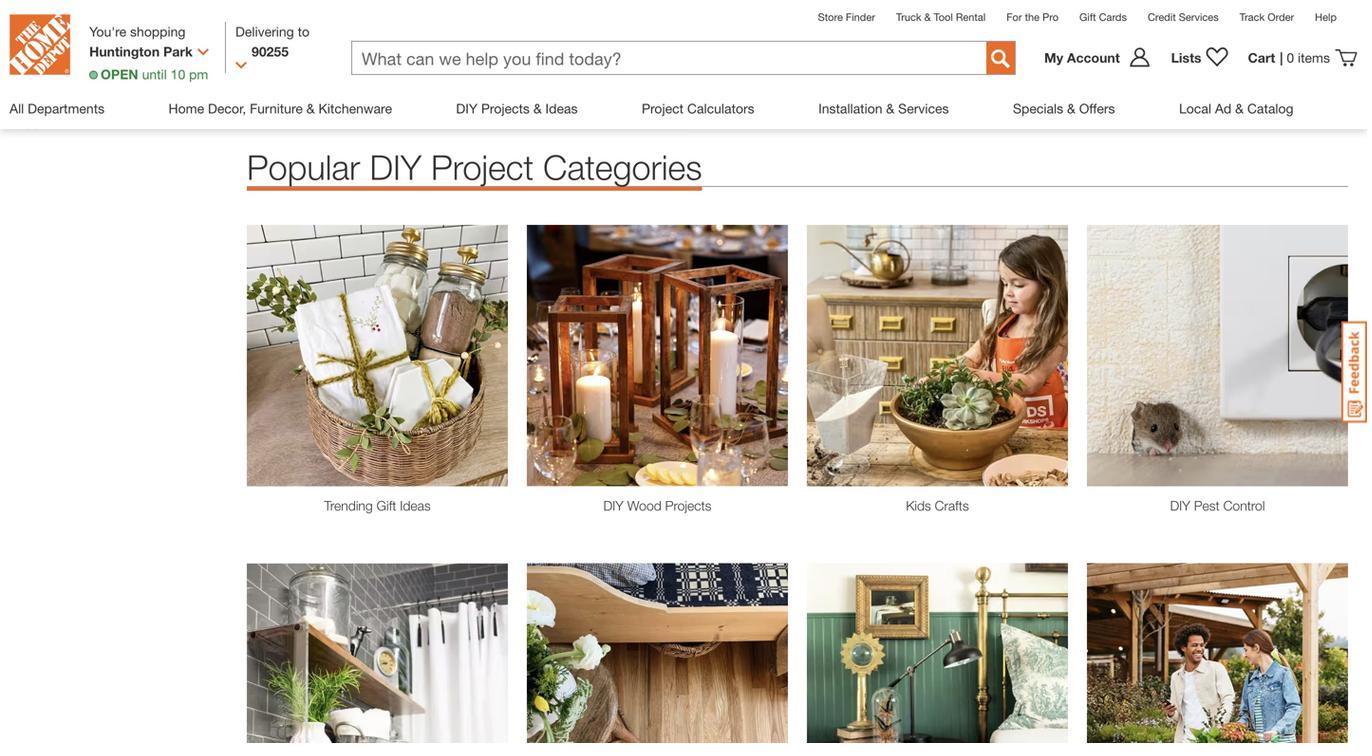 Task type: vqa. For each thing, say whether or not it's contained in the screenshot.
manhattan
no



Task type: describe. For each thing, give the bounding box(es) containing it.
flooring projects & ideas image
[[527, 564, 788, 743]]

departments
[[28, 101, 105, 116]]

ideas inside diy projects & ideas link
[[546, 101, 578, 116]]

installation
[[819, 101, 883, 116]]

trending
[[324, 498, 373, 514]]

park
[[163, 44, 193, 59]]

home decor, furniture & kitchenware
[[169, 101, 392, 116]]

0
[[1287, 50, 1294, 66]]

plumbing guides
[[19, 84, 121, 100]]

90255
[[252, 44, 289, 59]]

0 vertical spatial projects
[[481, 101, 530, 116]]

local ad & catalog link
[[1179, 85, 1294, 133]]

you're
[[89, 24, 126, 39]]

diy wood projects image
[[527, 225, 788, 487]]

installation & services
[[819, 101, 949, 116]]

building
[[19, 55, 67, 71]]

specials & offers link
[[1013, 85, 1115, 133]]

project calculators link
[[642, 85, 755, 133]]

appliance
[[19, 114, 78, 130]]

diy pest control
[[1170, 498, 1265, 514]]

gift inside 'trending gift ideas' link
[[377, 498, 396, 514]]

0 vertical spatial services
[[1179, 11, 1219, 23]]

cart
[[1248, 50, 1275, 66]]

home decor, furniture & kitchenware link
[[169, 85, 392, 133]]

paint projects & ideas image
[[807, 564, 1068, 743]]

0 items
[[1287, 50, 1330, 66]]

wood
[[627, 498, 662, 514]]

help link
[[1315, 11, 1337, 23]]

truck & tool rental
[[896, 11, 986, 23]]

home for home improvement
[[19, 30, 55, 46]]

help
[[1315, 11, 1337, 23]]

for the pro link
[[1007, 11, 1059, 23]]

the home depot logo link
[[9, 14, 70, 75]]

1 vertical spatial services
[[898, 101, 949, 116]]

diy for diy projects & ideas
[[456, 101, 478, 116]]

delivering to
[[235, 24, 310, 39]]

home improvement link
[[19, 28, 137, 48]]

delivering
[[235, 24, 294, 39]]

& left offers
[[1067, 101, 1076, 116]]

plumbing
[[19, 84, 75, 100]]

the home depot image
[[9, 14, 70, 75]]

categories
[[543, 147, 702, 187]]

building material guides
[[19, 55, 164, 71]]

material
[[71, 55, 118, 71]]

kids crafts
[[906, 498, 969, 514]]

calculators
[[687, 101, 755, 116]]

credit services
[[1148, 11, 1219, 23]]

10
[[171, 66, 185, 82]]

control
[[1223, 498, 1265, 514]]

to
[[298, 24, 310, 39]]

diy for diy wood projects
[[603, 498, 624, 514]]

home improvement
[[19, 30, 137, 46]]

order
[[1268, 11, 1294, 23]]

bathroom projects & ideas image
[[247, 564, 508, 743]]

lists
[[1171, 50, 1202, 66]]

ideas inside 'trending gift ideas' link
[[400, 498, 431, 514]]

until
[[142, 66, 167, 82]]

diy down kitchenware at top left
[[370, 147, 422, 187]]

finder
[[846, 11, 875, 23]]

pm
[[189, 66, 208, 82]]

diy wood projects link
[[527, 496, 788, 516]]

truck & tool rental link
[[896, 11, 986, 23]]

shopping
[[130, 24, 186, 39]]

store
[[818, 11, 843, 23]]

kitchenware
[[319, 101, 392, 116]]

open until 10 pm
[[101, 66, 208, 82]]

track order link
[[1240, 11, 1294, 23]]

tool
[[934, 11, 953, 23]]

building material guides link
[[19, 55, 164, 71]]

guides for appliance guides
[[82, 114, 124, 130]]



Task type: locate. For each thing, give the bounding box(es) containing it.
guides for plumbing guides
[[79, 84, 121, 100]]

diy up popular diy project categories
[[456, 101, 478, 116]]

local
[[1179, 101, 1211, 116]]

0 vertical spatial guides
[[122, 55, 164, 71]]

1 vertical spatial projects
[[665, 498, 712, 514]]

ideas up categories
[[546, 101, 578, 116]]

1 horizontal spatial home
[[169, 101, 204, 116]]

kids workshops are back in store - join us the first saturday of each month from 9am – 12pm for free kids workshops. register today. image
[[247, 0, 1348, 106]]

credit
[[1148, 11, 1176, 23]]

0 horizontal spatial ideas
[[400, 498, 431, 514]]

ideas right 'trending'
[[400, 498, 431, 514]]

services right credit
[[1179, 11, 1219, 23]]

services
[[1179, 11, 1219, 23], [898, 101, 949, 116]]

lists link
[[1162, 47, 1239, 69]]

for
[[1007, 11, 1022, 23]]

account
[[1067, 50, 1120, 66]]

project left calculators
[[642, 101, 684, 116]]

gift cards link
[[1080, 11, 1127, 23]]

None text field
[[352, 42, 968, 76]]

furniture
[[250, 101, 303, 116]]

kids crafts link
[[807, 496, 1068, 516]]

gift cards
[[1080, 11, 1127, 23]]

0 horizontal spatial project
[[431, 147, 534, 187]]

my account
[[1044, 50, 1120, 66]]

&
[[924, 11, 931, 23], [306, 101, 315, 116], [533, 101, 542, 116], [886, 101, 895, 116], [1067, 101, 1076, 116], [1235, 101, 1244, 116]]

1 horizontal spatial ideas
[[546, 101, 578, 116]]

projects
[[481, 101, 530, 116], [665, 498, 712, 514]]

offers
[[1079, 101, 1115, 116]]

ideas
[[546, 101, 578, 116], [400, 498, 431, 514]]

specials & offers
[[1013, 101, 1115, 116]]

pro
[[1043, 11, 1059, 23]]

0 horizontal spatial gift
[[377, 498, 396, 514]]

diy
[[456, 101, 478, 116], [370, 147, 422, 187], [603, 498, 624, 514], [1170, 498, 1190, 514]]

1 horizontal spatial projects
[[665, 498, 712, 514]]

1 horizontal spatial gift
[[1080, 11, 1096, 23]]

0 vertical spatial ideas
[[546, 101, 578, 116]]

projects right the wood
[[665, 498, 712, 514]]

diy left the pest
[[1170, 498, 1190, 514]]

projects up popular diy project categories
[[481, 101, 530, 116]]

popular diy project categories
[[247, 147, 702, 187]]

my account link
[[1044, 47, 1162, 69]]

& right ad
[[1235, 101, 1244, 116]]

improvement
[[58, 30, 137, 46]]

trending gift ideas image
[[247, 225, 508, 487]]

0 vertical spatial gift
[[1080, 11, 1096, 23]]

0 horizontal spatial home
[[19, 30, 55, 46]]

installation & services link
[[819, 85, 949, 133]]

& up popular diy project categories
[[533, 101, 542, 116]]

1 vertical spatial ideas
[[400, 498, 431, 514]]

1 vertical spatial project
[[431, 147, 534, 187]]

project inside the project calculators link
[[642, 101, 684, 116]]

services right the installation
[[898, 101, 949, 116]]

decor,
[[208, 101, 246, 116]]

0 horizontal spatial services
[[898, 101, 949, 116]]

landscaping projects & ideas image
[[1087, 564, 1348, 743]]

project calculators
[[642, 101, 755, 116]]

& right 'furniture'
[[306, 101, 315, 116]]

project
[[642, 101, 684, 116], [431, 147, 534, 187]]

feedback link image
[[1342, 321, 1367, 423]]

all departments link
[[9, 85, 105, 133]]

trending gift ideas link
[[247, 496, 508, 516]]

submit search image
[[991, 49, 1010, 68]]

1 vertical spatial guides
[[79, 84, 121, 100]]

diy pest control image
[[1087, 225, 1348, 487]]

truck
[[896, 11, 922, 23]]

diy projects & ideas link
[[456, 85, 578, 133]]

0 horizontal spatial projects
[[481, 101, 530, 116]]

project down diy projects & ideas link
[[431, 147, 534, 187]]

cards
[[1099, 11, 1127, 23]]

gift left cards
[[1080, 11, 1096, 23]]

local ad & catalog
[[1179, 101, 1294, 116]]

diy pest control link
[[1087, 496, 1348, 516]]

home down 10
[[169, 101, 204, 116]]

my
[[1044, 50, 1063, 66]]

ad
[[1215, 101, 1232, 116]]

diy inside "link"
[[1170, 498, 1190, 514]]

1 vertical spatial home
[[169, 101, 204, 116]]

gift right 'trending'
[[377, 498, 396, 514]]

specials
[[1013, 101, 1064, 116]]

home inside home decor, furniture & kitchenware "link"
[[169, 101, 204, 116]]

you're shopping
[[89, 24, 186, 39]]

diy left the wood
[[603, 498, 624, 514]]

home for home decor, furniture & kitchenware
[[169, 101, 204, 116]]

0 vertical spatial project
[[642, 101, 684, 116]]

all departments
[[9, 101, 105, 116]]

huntington
[[89, 44, 160, 59]]

None text field
[[352, 42, 968, 76]]

home inside home improvement link
[[19, 30, 55, 46]]

diy for diy pest control
[[1170, 498, 1190, 514]]

the
[[1025, 11, 1040, 23]]

diy projects & ideas
[[456, 101, 578, 116]]

store finder link
[[818, 11, 875, 23]]

popular
[[247, 147, 360, 187]]

guides
[[122, 55, 164, 71], [79, 84, 121, 100], [82, 114, 124, 130]]

open
[[101, 66, 138, 82]]

all
[[9, 101, 24, 116]]

home up building
[[19, 30, 55, 46]]

credit services link
[[1148, 11, 1219, 23]]

trending gift ideas
[[324, 498, 431, 514]]

track order
[[1240, 11, 1294, 23]]

track
[[1240, 11, 1265, 23]]

for the pro
[[1007, 11, 1059, 23]]

& right the installation
[[886, 101, 895, 116]]

1 vertical spatial gift
[[377, 498, 396, 514]]

rental
[[956, 11, 986, 23]]

1 horizontal spatial project
[[642, 101, 684, 116]]

0 vertical spatial home
[[19, 30, 55, 46]]

kids crafts image
[[807, 225, 1068, 487]]

kids
[[906, 498, 931, 514]]

crafts
[[935, 498, 969, 514]]

huntington park
[[89, 44, 193, 59]]

store finder
[[818, 11, 875, 23]]

appliance guides
[[19, 114, 124, 130]]

pest
[[1194, 498, 1220, 514]]

2 vertical spatial guides
[[82, 114, 124, 130]]

diy wood projects
[[603, 498, 712, 514]]

& left tool
[[924, 11, 931, 23]]

items
[[1298, 50, 1330, 66]]

appliance guides link
[[19, 114, 124, 130]]

1 horizontal spatial services
[[1179, 11, 1219, 23]]



